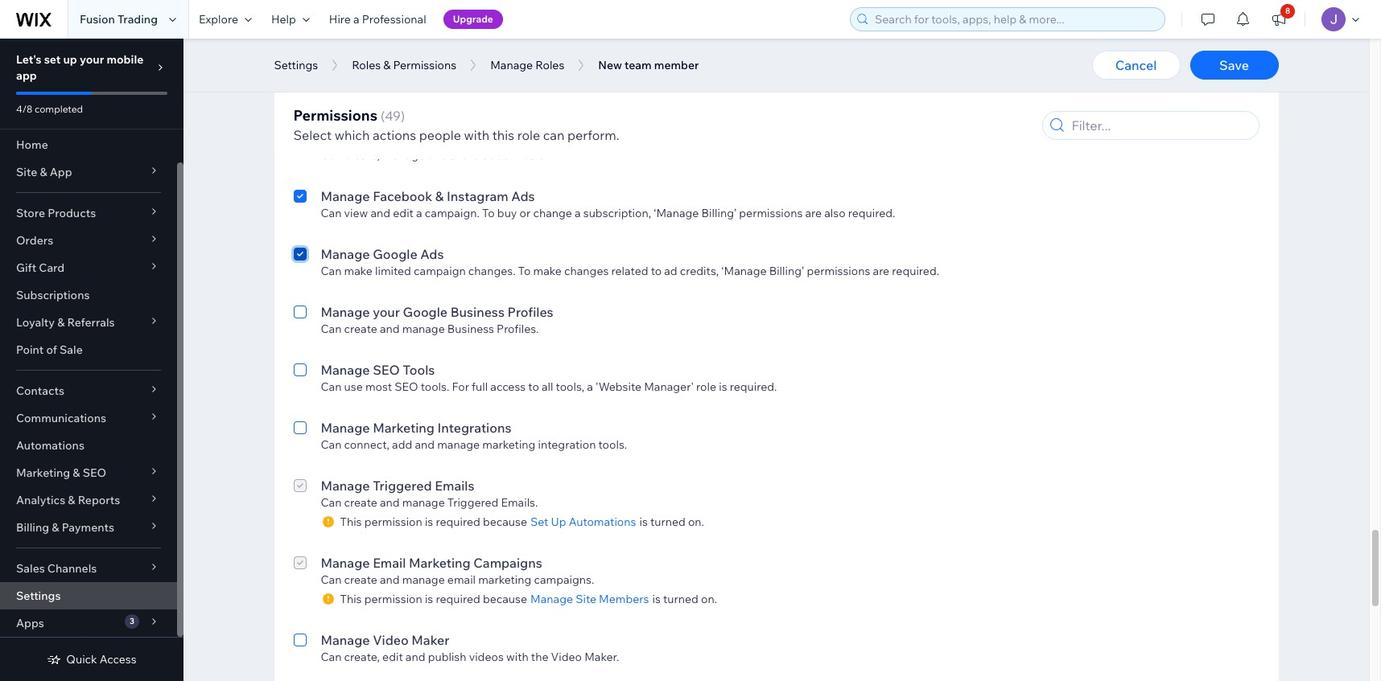 Task type: describe. For each thing, give the bounding box(es) containing it.
reports
[[78, 493, 120, 508]]

0 vertical spatial seo
[[373, 362, 400, 378]]

1 vertical spatial triggered
[[447, 496, 498, 510]]

role inside manage seo tools can use most seo tools. for full access to all tools, a 'website manager' role is required.
[[696, 380, 716, 394]]

point of sale link
[[0, 336, 177, 364]]

required for emails
[[436, 515, 480, 530]]

manage for marketing
[[321, 420, 370, 436]]

changes
[[564, 264, 609, 278]]

manager'
[[644, 380, 694, 394]]

store products button
[[0, 200, 177, 227]]

can inside manage email marketing campaigns can create and manage email marketing campaigns.
[[321, 573, 342, 588]]

manage facebook & instagram ads can view and edit a campaign. to buy or change a subscription, 'manage billing' permissions are also required.
[[321, 188, 895, 221]]

member
[[654, 58, 699, 72]]

credits,
[[680, 264, 719, 278]]

is inside manage seo tools can use most seo tools. for full access to all tools, a 'website manager' role is required.
[[719, 380, 727, 394]]

app
[[50, 165, 72, 179]]

and inside manage triggered emails can create and manage triggered emails.
[[380, 496, 400, 510]]

hire a professional
[[329, 12, 426, 27]]

sidebar element
[[0, 39, 184, 682]]

to inside manage google ads can make limited campaign changes. to make changes related to ad credits, 'manage billing' permissions are required.
[[651, 264, 662, 278]]

manage inside manage triggered emails can create and manage triggered emails.
[[402, 496, 445, 510]]

manage your google business profiles can create and manage business profiles.
[[321, 304, 553, 336]]

most
[[365, 380, 392, 394]]

0 vertical spatial select
[[321, 29, 355, 43]]

0 horizontal spatial social
[[373, 130, 410, 146]]

1 vertical spatial business
[[447, 322, 494, 336]]

and inside manage social posts can create, manage and share social posts.
[[427, 148, 447, 163]]

or
[[520, 206, 531, 221]]

profiles.
[[497, 322, 539, 336]]

gift
[[16, 261, 36, 275]]

help button
[[262, 0, 319, 39]]

edit inside manage video maker can create, edit and publish videos with the video maker.
[[382, 650, 403, 665]]

roles & permissions
[[352, 58, 456, 72]]

and inside manage marketing integrations can connect, add and manage marketing integration tools.
[[415, 438, 435, 452]]

turned for manage triggered emails
[[650, 515, 686, 530]]

analytics & reports
[[16, 493, 120, 508]]

roles & permissions button
[[344, 53, 465, 77]]

billing
[[16, 521, 49, 535]]

0 horizontal spatial video
[[373, 633, 409, 649]]

campaign
[[414, 264, 466, 278]]

ads inside manage facebook & instagram ads can view and edit a campaign. to buy or change a subscription, 'manage billing' permissions are also required.
[[511, 188, 535, 204]]

subscriptions link
[[0, 282, 177, 309]]

1 horizontal spatial video
[[551, 650, 582, 665]]

loyalty
[[16, 315, 55, 330]]

a right hire
[[353, 12, 359, 27]]

can inside manage your google business profiles can create and manage business profiles.
[[321, 322, 342, 336]]

store products
[[16, 206, 96, 221]]

required. for ads
[[892, 264, 939, 278]]

publish
[[428, 650, 466, 665]]

ads inside manage google ads can make limited campaign changes. to make changes related to ad credits, 'manage billing' permissions are required.
[[420, 246, 444, 262]]

referrals
[[67, 315, 115, 330]]

home link
[[0, 131, 177, 159]]

can inside manage coupons can create and manage all coupons.
[[321, 90, 342, 105]]

hire a professional link
[[319, 0, 436, 39]]

analytics & reports button
[[0, 487, 177, 514]]

integration
[[538, 438, 596, 452]]

can
[[543, 127, 565, 143]]

manage inside manage marketing integrations can connect, add and manage marketing integration tools.
[[437, 438, 480, 452]]

manage for google
[[321, 246, 370, 262]]

add
[[392, 438, 412, 452]]

this permission is required because set up automations is turned on.
[[340, 515, 704, 530]]

sales
[[16, 562, 45, 576]]

quick access button
[[47, 653, 137, 667]]

new
[[598, 58, 622, 72]]

all inside manage seo tools can use most seo tools. for full access to all tools, a 'website manager' role is required.
[[542, 380, 553, 394]]

are inside manage facebook & instagram ads can view and edit a campaign. to buy or change a subscription, 'manage billing' permissions are also required.
[[805, 206, 822, 221]]

marketing & seo button
[[0, 460, 177, 487]]

use
[[344, 380, 363, 394]]

gift card
[[16, 261, 65, 275]]

set
[[44, 52, 61, 67]]

settings for settings button
[[274, 58, 318, 72]]

perform.
[[567, 127, 619, 143]]

are inside manage google ads can make limited campaign changes. to make changes related to ad credits, 'manage billing' permissions are required.
[[873, 264, 889, 278]]

manage for facebook
[[321, 188, 370, 204]]

manage google ads can make limited campaign changes. to make changes related to ad credits, 'manage billing' permissions are required.
[[321, 246, 939, 278]]

integrations
[[437, 420, 511, 436]]

sales channels
[[16, 562, 97, 576]]

required for marketing
[[436, 592, 480, 607]]

billing & payments
[[16, 521, 114, 535]]

'manage inside manage facebook & instagram ads can view and edit a campaign. to buy or change a subscription, 'manage billing' permissions are also required.
[[654, 206, 699, 221]]

subscriptions
[[16, 288, 90, 303]]

manage email marketing campaigns can create and manage email marketing campaigns.
[[321, 555, 594, 588]]

a right "change"
[[575, 206, 581, 221]]

manage triggered emails can create and manage triggered emails.
[[321, 478, 538, 510]]

can inside manage google ads can make limited campaign changes. to make changes related to ad credits, 'manage billing' permissions are required.
[[321, 264, 342, 278]]

profiles
[[507, 304, 553, 320]]

billing & payments button
[[0, 514, 177, 542]]

emails
[[435, 478, 474, 494]]

create, for video
[[344, 650, 380, 665]]

manage for social
[[321, 130, 370, 146]]

communications
[[16, 411, 106, 426]]

can inside manage triggered emails can create and manage triggered emails.
[[321, 496, 342, 510]]

create inside manage your google business profiles can create and manage business profiles.
[[344, 322, 377, 336]]

because for emails
[[483, 515, 527, 530]]

49
[[385, 108, 401, 124]]

campaigns.
[[534, 573, 594, 588]]

all
[[357, 29, 371, 43]]

save
[[1219, 57, 1249, 73]]

create, for social
[[344, 148, 380, 163]]

quick
[[66, 653, 97, 667]]

can inside manage seo tools can use most seo tools. for full access to all tools, a 'website manager' role is required.
[[321, 380, 342, 394]]

a down facebook
[[416, 206, 422, 221]]

because for marketing
[[483, 592, 527, 607]]

'manage inside manage google ads can make limited campaign changes. to make changes related to ad credits, 'manage billing' permissions are required.
[[721, 264, 767, 278]]

& inside manage facebook & instagram ads can view and edit a campaign. to buy or change a subscription, 'manage billing' permissions are also required.
[[435, 188, 444, 204]]

turned for manage email marketing campaigns
[[663, 592, 699, 607]]

full
[[472, 380, 488, 394]]

2 make from the left
[[533, 264, 562, 278]]

which
[[335, 127, 370, 143]]

manage video maker can create, edit and publish videos with the video maker.
[[321, 633, 619, 665]]

communications button
[[0, 405, 177, 432]]

& for app
[[40, 165, 47, 179]]

professional
[[362, 12, 426, 27]]

email
[[447, 573, 476, 588]]

is down manage email marketing campaigns can create and manage email marketing campaigns.
[[425, 592, 433, 607]]

manage for seo
[[321, 362, 370, 378]]

your inside manage your google business profiles can create and manage business profiles.
[[373, 304, 400, 320]]

new team member
[[598, 58, 699, 72]]

roles inside manage roles button
[[535, 58, 564, 72]]

app
[[16, 68, 37, 83]]

and inside manage coupons can create and manage all coupons.
[[380, 90, 400, 105]]

select inside permissions ( 49 ) select which actions people with this role can perform.
[[293, 127, 332, 143]]

orders button
[[0, 227, 177, 254]]

8 button
[[1261, 0, 1297, 39]]

gift card button
[[0, 254, 177, 282]]

and inside manage email marketing campaigns can create and manage email marketing campaigns.
[[380, 573, 400, 588]]

can inside manage facebook & instagram ads can view and edit a campaign. to buy or change a subscription, 'manage billing' permissions are also required.
[[321, 206, 342, 221]]

new team member button
[[590, 53, 707, 77]]

fusion trading
[[80, 12, 158, 27]]

Search for tools, apps, help & more... field
[[870, 8, 1160, 31]]

can inside manage social posts can create, manage and share social posts.
[[321, 148, 342, 163]]

tools. inside manage seo tools can use most seo tools. for full access to all tools, a 'website manager' role is required.
[[421, 380, 449, 394]]

1 vertical spatial site
[[576, 592, 596, 607]]

Filter... field
[[1067, 112, 1254, 139]]

members
[[599, 592, 649, 607]]

actions
[[373, 127, 416, 143]]

can inside manage marketing integrations can connect, add and manage marketing integration tools.
[[321, 438, 342, 452]]

tools,
[[556, 380, 584, 394]]

seo inside popup button
[[83, 466, 106, 480]]

fusion
[[80, 12, 115, 27]]

4/8 completed
[[16, 103, 83, 115]]

videos
[[469, 650, 504, 665]]

and inside manage your google business profiles can create and manage business profiles.
[[380, 322, 400, 336]]

settings link
[[0, 583, 177, 610]]

connect,
[[344, 438, 390, 452]]



Task type: locate. For each thing, give the bounding box(es) containing it.
manage for your
[[321, 304, 370, 320]]

0 vertical spatial ads
[[511, 188, 535, 204]]

0 vertical spatial social
[[373, 130, 410, 146]]

view
[[344, 206, 368, 221]]

1 vertical spatial permission
[[364, 592, 422, 607]]

manage
[[402, 90, 445, 105], [382, 148, 425, 163], [402, 322, 445, 336], [437, 438, 480, 452], [402, 496, 445, 510], [402, 573, 445, 588]]

1 vertical spatial this
[[340, 592, 362, 607]]

1 vertical spatial permissions
[[807, 264, 870, 278]]

your inside let's set up your mobile app
[[80, 52, 104, 67]]

manage down actions
[[382, 148, 425, 163]]

permission for email
[[364, 592, 422, 607]]

1 vertical spatial marketing
[[478, 573, 531, 588]]

create up use
[[344, 322, 377, 336]]

None checkbox
[[293, 71, 306, 105], [293, 303, 306, 336], [293, 361, 306, 394], [293, 419, 306, 452], [293, 631, 306, 665], [293, 71, 306, 105], [293, 303, 306, 336], [293, 361, 306, 394], [293, 419, 306, 452], [293, 631, 306, 665]]

1 horizontal spatial billing'
[[769, 264, 804, 278]]

roles inside roles & permissions button
[[352, 58, 381, 72]]

2 can from the top
[[321, 148, 342, 163]]

1 this from the top
[[340, 515, 362, 530]]

your down limited
[[373, 304, 400, 320]]

is up members
[[639, 515, 648, 530]]

0 horizontal spatial are
[[805, 206, 822, 221]]

triggered
[[373, 478, 432, 494], [447, 496, 498, 510]]

edit left publish
[[382, 650, 403, 665]]

None checkbox
[[293, 29, 306, 48], [293, 129, 306, 163], [293, 187, 306, 221], [293, 245, 306, 278], [293, 476, 306, 530], [293, 554, 306, 607], [293, 29, 306, 48], [293, 129, 306, 163], [293, 187, 306, 221], [293, 245, 306, 278], [293, 476, 306, 530], [293, 554, 306, 607]]

0 vertical spatial are
[[805, 206, 822, 221]]

manage inside manage social posts can create, manage and share social posts.
[[382, 148, 425, 163]]

2 permission from the top
[[364, 592, 422, 607]]

coupons
[[373, 72, 428, 89]]

permission for triggered
[[364, 515, 422, 530]]

& inside the billing & payments popup button
[[52, 521, 59, 535]]

and down limited
[[380, 322, 400, 336]]

marketing up analytics
[[16, 466, 70, 480]]

create inside manage triggered emails can create and manage triggered emails.
[[344, 496, 377, 510]]

point
[[16, 343, 44, 357]]

apps
[[16, 616, 44, 631]]

0 vertical spatial to
[[651, 264, 662, 278]]

0 horizontal spatial with
[[464, 127, 489, 143]]

completed
[[35, 103, 83, 115]]

on. for manage triggered emails
[[688, 515, 704, 530]]

and down posts
[[427, 148, 447, 163]]

create inside manage coupons can create and manage all coupons.
[[344, 90, 377, 105]]

ads up or
[[511, 188, 535, 204]]

1 horizontal spatial permissions
[[807, 264, 870, 278]]

automations right up
[[569, 515, 636, 530]]

ad
[[664, 264, 677, 278]]

1 horizontal spatial to
[[651, 264, 662, 278]]

manage up the tools
[[402, 322, 445, 336]]

marketing down "campaigns"
[[478, 573, 531, 588]]

because down "campaigns"
[[483, 592, 527, 607]]

posts.
[[516, 148, 547, 163]]

& for seo
[[73, 466, 80, 480]]

permissions inside button
[[393, 58, 456, 72]]

1 required from the top
[[436, 515, 480, 530]]

google up limited
[[373, 246, 417, 262]]

manage inside manage email marketing campaigns can create and manage email marketing campaigns.
[[321, 555, 370, 571]]

1 horizontal spatial automations
[[569, 515, 636, 530]]

marketing inside manage marketing integrations can connect, add and manage marketing integration tools.
[[373, 420, 435, 436]]

0 vertical spatial edit
[[393, 206, 414, 221]]

& for referrals
[[57, 315, 65, 330]]

seo
[[373, 362, 400, 378], [395, 380, 418, 394], [83, 466, 106, 480]]

manage inside manage coupons can create and manage all coupons.
[[402, 90, 445, 105]]

6 can from the top
[[321, 380, 342, 394]]

5 can from the top
[[321, 322, 342, 336]]

1 horizontal spatial 'manage
[[721, 264, 767, 278]]

marketing up add
[[373, 420, 435, 436]]

0 vertical spatial permissions
[[739, 206, 803, 221]]

limited
[[375, 264, 411, 278]]

& inside marketing & seo popup button
[[73, 466, 80, 480]]

to inside manage facebook & instagram ads can view and edit a campaign. to buy or change a subscription, 'manage billing' permissions are also required.
[[482, 206, 495, 221]]

'website
[[596, 380, 641, 394]]

all up permissions ( 49 ) select which actions people with this role can perform. at the top left
[[447, 90, 459, 105]]

create inside manage email marketing campaigns can create and manage email marketing campaigns.
[[344, 573, 377, 588]]

0 vertical spatial tools.
[[421, 380, 449, 394]]

to right 'access'
[[528, 380, 539, 394]]

1 vertical spatial tools.
[[598, 438, 627, 452]]

edit inside manage facebook & instagram ads can view and edit a campaign. to buy or change a subscription, 'manage billing' permissions are also required.
[[393, 206, 414, 221]]

tools. right integration
[[598, 438, 627, 452]]

analytics
[[16, 493, 65, 508]]

up
[[551, 515, 566, 530]]

edit down facebook
[[393, 206, 414, 221]]

2 vertical spatial seo
[[83, 466, 106, 480]]

mobile
[[107, 52, 144, 67]]

to right changes.
[[518, 264, 531, 278]]

is down manage triggered emails can create and manage triggered emails.
[[425, 515, 433, 530]]

manage inside manage coupons can create and manage all coupons.
[[321, 72, 370, 89]]

2 vertical spatial marketing
[[409, 555, 471, 571]]

automations link
[[0, 432, 177, 460]]

tools. inside manage marketing integrations can connect, add and manage marketing integration tools.
[[598, 438, 627, 452]]

0 vertical spatial required.
[[848, 206, 895, 221]]

0 horizontal spatial permissions
[[293, 106, 377, 125]]

1 horizontal spatial triggered
[[447, 496, 498, 510]]

1 because from the top
[[483, 515, 527, 530]]

is
[[719, 380, 727, 394], [425, 515, 433, 530], [639, 515, 648, 530], [425, 592, 433, 607], [652, 592, 661, 607]]

1 vertical spatial 'manage
[[721, 264, 767, 278]]

0 vertical spatial marketing
[[373, 420, 435, 436]]

&
[[383, 58, 391, 72], [40, 165, 47, 179], [435, 188, 444, 204], [57, 315, 65, 330], [73, 466, 80, 480], [68, 493, 75, 508], [52, 521, 59, 535]]

all left "tools," on the bottom left of the page
[[542, 380, 553, 394]]

1 vertical spatial required
[[436, 592, 480, 607]]

sales channels button
[[0, 555, 177, 583]]

0 horizontal spatial tools.
[[421, 380, 449, 394]]

1 horizontal spatial role
[[696, 380, 716, 394]]

0 horizontal spatial to
[[528, 380, 539, 394]]

hire
[[329, 12, 351, 27]]

facebook
[[373, 188, 432, 204]]

settings for settings link in the bottom of the page
[[16, 589, 61, 604]]

automations
[[16, 439, 84, 453], [569, 515, 636, 530]]

0 vertical spatial this
[[340, 515, 362, 530]]

1 horizontal spatial tools.
[[598, 438, 627, 452]]

loyalty & referrals
[[16, 315, 115, 330]]

manage for roles
[[490, 58, 533, 72]]

instagram
[[447, 188, 508, 204]]

1 vertical spatial all
[[542, 380, 553, 394]]

1 vertical spatial because
[[483, 592, 527, 607]]

permissions ( 49 ) select which actions people with this role can perform.
[[293, 106, 619, 143]]

create,
[[344, 148, 380, 163], [344, 650, 380, 665]]

1 horizontal spatial your
[[373, 304, 400, 320]]

manage left email on the bottom left of page
[[402, 573, 445, 588]]

create down email
[[344, 573, 377, 588]]

select left which
[[293, 127, 332, 143]]

all
[[447, 90, 459, 105], [542, 380, 553, 394]]

0 vertical spatial with
[[464, 127, 489, 143]]

1 vertical spatial are
[[873, 264, 889, 278]]

google down campaign
[[403, 304, 448, 320]]

business left profiles.
[[447, 322, 494, 336]]

access
[[490, 380, 526, 394]]

settings inside sidebar element
[[16, 589, 61, 604]]

site down campaigns.
[[576, 592, 596, 607]]

2 because from the top
[[483, 592, 527, 607]]

4 create from the top
[[344, 573, 377, 588]]

manage inside manage your google business profiles can create and manage business profiles.
[[321, 304, 370, 320]]

turned
[[650, 515, 686, 530], [663, 592, 699, 607]]

2 required from the top
[[436, 592, 480, 607]]

permissions up which
[[293, 106, 377, 125]]

0 vertical spatial triggered
[[373, 478, 432, 494]]

manage inside manage google ads can make limited campaign changes. to make changes related to ad credits, 'manage billing' permissions are required.
[[321, 246, 370, 262]]

ads up campaign
[[420, 246, 444, 262]]

with up share on the left top
[[464, 127, 489, 143]]

permissions inside manage google ads can make limited campaign changes. to make changes related to ad credits, 'manage billing' permissions are required.
[[807, 264, 870, 278]]

1 create from the top
[[344, 90, 377, 105]]

0 vertical spatial google
[[373, 246, 417, 262]]

site inside dropdown button
[[16, 165, 37, 179]]

seo up most
[[373, 362, 400, 378]]

to
[[651, 264, 662, 278], [528, 380, 539, 394]]

and down add
[[380, 496, 400, 510]]

manage for email
[[321, 555, 370, 571]]

0 vertical spatial settings
[[274, 58, 318, 72]]

because down emails.
[[483, 515, 527, 530]]

10 can from the top
[[321, 650, 342, 665]]

1 vertical spatial to
[[518, 264, 531, 278]]

automations inside "link"
[[16, 439, 84, 453]]

8 can from the top
[[321, 496, 342, 510]]

marketing down "integrations"
[[482, 438, 536, 452]]

can inside manage video maker can create, edit and publish videos with the video maker.
[[321, 650, 342, 665]]

make left changes
[[533, 264, 562, 278]]

email
[[373, 555, 406, 571]]

quick access
[[66, 653, 137, 667]]

social down this
[[481, 148, 513, 163]]

cancel button
[[1092, 51, 1180, 80]]

& inside site & app dropdown button
[[40, 165, 47, 179]]

this for email
[[340, 592, 362, 607]]

manage social posts can create, manage and share social posts.
[[321, 130, 547, 163]]

required. inside manage google ads can make limited campaign changes. to make changes related to ad credits, 'manage billing' permissions are required.
[[892, 264, 939, 278]]

1 horizontal spatial are
[[873, 264, 889, 278]]

billing' inside manage facebook & instagram ads can view and edit a campaign. to buy or change a subscription, 'manage billing' permissions are also required.
[[701, 206, 737, 221]]

0 vertical spatial because
[[483, 515, 527, 530]]

& for permissions
[[383, 58, 391, 72]]

seo up reports
[[83, 466, 106, 480]]

manage inside button
[[490, 58, 533, 72]]

0 horizontal spatial make
[[344, 264, 373, 278]]

0 vertical spatial 'manage
[[654, 206, 699, 221]]

0 vertical spatial automations
[[16, 439, 84, 453]]

0 vertical spatial role
[[517, 127, 540, 143]]

settings inside button
[[274, 58, 318, 72]]

make left limited
[[344, 264, 373, 278]]

coupons.
[[462, 90, 510, 105]]

this for triggered
[[340, 515, 362, 530]]

settings down sales
[[16, 589, 61, 604]]

manage inside manage facebook & instagram ads can view and edit a campaign. to buy or change a subscription, 'manage billing' permissions are also required.
[[321, 188, 370, 204]]

0 horizontal spatial billing'
[[701, 206, 737, 221]]

1 horizontal spatial to
[[518, 264, 531, 278]]

permissions down professional
[[393, 58, 456, 72]]

0 horizontal spatial ads
[[420, 246, 444, 262]]

tools. down the tools
[[421, 380, 449, 394]]

and up 49
[[380, 90, 400, 105]]

1 horizontal spatial settings
[[274, 58, 318, 72]]

billing'
[[701, 206, 737, 221], [769, 264, 804, 278]]

manage down emails
[[402, 496, 445, 510]]

1 vertical spatial automations
[[569, 515, 636, 530]]

related
[[611, 264, 648, 278]]

manage inside manage seo tools can use most seo tools. for full access to all tools, a 'website manager' role is required.
[[321, 362, 370, 378]]

0 vertical spatial create,
[[344, 148, 380, 163]]

manage for triggered
[[321, 478, 370, 494]]

role up posts.
[[517, 127, 540, 143]]

with left the
[[506, 650, 529, 665]]

is right manager' at the bottom of page
[[719, 380, 727, 394]]

maker
[[412, 633, 449, 649]]

with inside manage video maker can create, edit and publish videos with the video maker.
[[506, 650, 529, 665]]

your right up at left top
[[80, 52, 104, 67]]

2 create from the top
[[344, 322, 377, 336]]

manage inside manage email marketing campaigns can create and manage email marketing campaigns.
[[402, 573, 445, 588]]

0 vertical spatial turned
[[650, 515, 686, 530]]

4 can from the top
[[321, 264, 342, 278]]

1 roles from the left
[[352, 58, 381, 72]]

1 horizontal spatial all
[[542, 380, 553, 394]]

select down hire
[[321, 29, 355, 43]]

1 vertical spatial select
[[293, 127, 332, 143]]

manage inside manage video maker can create, edit and publish videos with the video maker.
[[321, 633, 370, 649]]

1 vertical spatial on.
[[701, 592, 717, 607]]

1 vertical spatial social
[[481, 148, 513, 163]]

manage
[[490, 58, 533, 72], [321, 72, 370, 89], [321, 130, 370, 146], [321, 188, 370, 204], [321, 246, 370, 262], [321, 304, 370, 320], [321, 362, 370, 378], [321, 420, 370, 436], [321, 478, 370, 494], [321, 555, 370, 571], [530, 592, 573, 607], [321, 633, 370, 649]]

role inside permissions ( 49 ) select which actions people with this role can perform.
[[517, 127, 540, 143]]

1 horizontal spatial with
[[506, 650, 529, 665]]

roles down all
[[352, 58, 381, 72]]

2 create, from the top
[[344, 650, 380, 665]]

create, inside manage video maker can create, edit and publish videos with the video maker.
[[344, 650, 380, 665]]

marketing inside manage email marketing campaigns can create and manage email marketing campaigns.
[[478, 573, 531, 588]]

3
[[130, 616, 134, 627]]

1 vertical spatial settings
[[16, 589, 61, 604]]

0 horizontal spatial all
[[447, 90, 459, 105]]

trading
[[117, 12, 158, 27]]

& inside analytics & reports "popup button"
[[68, 493, 75, 508]]

select all
[[321, 29, 371, 43]]

settings down help button
[[274, 58, 318, 72]]

permissions down also
[[807, 264, 870, 278]]

this permission is required because manage site members is turned on.
[[340, 592, 717, 607]]

to left buy
[[482, 206, 495, 221]]

on.
[[688, 515, 704, 530], [701, 592, 717, 607]]

access
[[100, 653, 137, 667]]

1 horizontal spatial roles
[[535, 58, 564, 72]]

1 vertical spatial required.
[[892, 264, 939, 278]]

1 vertical spatial video
[[551, 650, 582, 665]]

8
[[1285, 6, 1290, 16]]

buy
[[497, 206, 517, 221]]

marketing inside popup button
[[16, 466, 70, 480]]

and right 'view'
[[371, 206, 390, 221]]

& for reports
[[68, 493, 75, 508]]

0 horizontal spatial automations
[[16, 439, 84, 453]]

4/8
[[16, 103, 32, 115]]

0 vertical spatial on.
[[688, 515, 704, 530]]

0 horizontal spatial roles
[[352, 58, 381, 72]]

2 this from the top
[[340, 592, 362, 607]]

can
[[321, 90, 342, 105], [321, 148, 342, 163], [321, 206, 342, 221], [321, 264, 342, 278], [321, 322, 342, 336], [321, 380, 342, 394], [321, 438, 342, 452], [321, 496, 342, 510], [321, 573, 342, 588], [321, 650, 342, 665]]

marketing inside manage marketing integrations can connect, add and manage marketing integration tools.
[[482, 438, 536, 452]]

required
[[436, 515, 480, 530], [436, 592, 480, 607]]

to inside manage seo tools can use most seo tools. for full access to all tools, a 'website manager' role is required.
[[528, 380, 539, 394]]

settings button
[[266, 53, 326, 77]]

0 horizontal spatial permissions
[[739, 206, 803, 221]]

0 horizontal spatial 'manage
[[654, 206, 699, 221]]

manage inside manage marketing integrations can connect, add and manage marketing integration tools.
[[321, 420, 370, 436]]

and right add
[[415, 438, 435, 452]]

billing' inside manage google ads can make limited campaign changes. to make changes related to ad credits, 'manage billing' permissions are required.
[[769, 264, 804, 278]]

permission up email
[[364, 515, 422, 530]]

manage for video
[[321, 633, 370, 649]]

your
[[80, 52, 104, 67], [373, 304, 400, 320]]

manage inside manage social posts can create, manage and share social posts.
[[321, 130, 370, 146]]

1 can from the top
[[321, 90, 342, 105]]

site down home on the top of the page
[[16, 165, 37, 179]]

1 vertical spatial google
[[403, 304, 448, 320]]

1 permission from the top
[[364, 515, 422, 530]]

'manage up ad
[[654, 206, 699, 221]]

to
[[482, 206, 495, 221], [518, 264, 531, 278]]

to left ad
[[651, 264, 662, 278]]

marketing inside manage email marketing campaigns can create and manage email marketing campaigns.
[[409, 555, 471, 571]]

3 create from the top
[[344, 496, 377, 510]]

set
[[530, 515, 548, 530]]

manage site members button
[[527, 592, 652, 607]]

triggered down add
[[373, 478, 432, 494]]

1 vertical spatial seo
[[395, 380, 418, 394]]

1 horizontal spatial ads
[[511, 188, 535, 204]]

marketing up email on the bottom left of page
[[409, 555, 471, 571]]

this
[[492, 127, 514, 143]]

required. inside manage seo tools can use most seo tools. for full access to all tools, a 'website manager' role is required.
[[730, 380, 777, 394]]

let's set up your mobile app
[[16, 52, 144, 83]]

permission down email
[[364, 592, 422, 607]]

posts
[[413, 130, 446, 146]]

(
[[381, 108, 385, 124]]

google inside manage your google business profiles can create and manage business profiles.
[[403, 304, 448, 320]]

social down 49
[[373, 130, 410, 146]]

manage for coupons
[[321, 72, 370, 89]]

and down maker
[[405, 650, 425, 665]]

video left maker
[[373, 633, 409, 649]]

video right the
[[551, 650, 582, 665]]

2 vertical spatial required.
[[730, 380, 777, 394]]

0 vertical spatial all
[[447, 90, 459, 105]]

0 horizontal spatial triggered
[[373, 478, 432, 494]]

triggered down emails
[[447, 496, 498, 510]]

google inside manage google ads can make limited campaign changes. to make changes related to ad credits, 'manage billing' permissions are required.
[[373, 246, 417, 262]]

manage coupons can create and manage all coupons.
[[321, 72, 510, 105]]

1 vertical spatial role
[[696, 380, 716, 394]]

permissions left also
[[739, 206, 803, 221]]

permissions inside permissions ( 49 ) select which actions people with this role can perform.
[[293, 106, 377, 125]]

are
[[805, 206, 822, 221], [873, 264, 889, 278]]

and inside manage video maker can create, edit and publish videos with the video maker.
[[405, 650, 425, 665]]

a inside manage seo tools can use most seo tools. for full access to all tools, a 'website manager' role is required.
[[587, 380, 593, 394]]

roles left new
[[535, 58, 564, 72]]

9 can from the top
[[321, 573, 342, 588]]

1 horizontal spatial make
[[533, 264, 562, 278]]

required down emails
[[436, 515, 480, 530]]

& inside loyalty & referrals popup button
[[57, 315, 65, 330]]

0 vertical spatial to
[[482, 206, 495, 221]]

1 create, from the top
[[344, 148, 380, 163]]

0 vertical spatial required
[[436, 515, 480, 530]]

& inside roles & permissions button
[[383, 58, 391, 72]]

all inside manage coupons can create and manage all coupons.
[[447, 90, 459, 105]]

1 vertical spatial to
[[528, 380, 539, 394]]

manage down "integrations"
[[437, 438, 480, 452]]

required down email on the bottom left of page
[[436, 592, 480, 607]]

change
[[533, 206, 572, 221]]

0 vertical spatial marketing
[[482, 438, 536, 452]]

to inside manage google ads can make limited campaign changes. to make changes related to ad credits, 'manage billing' permissions are required.
[[518, 264, 531, 278]]

a right "tools," on the bottom left of the page
[[587, 380, 593, 394]]

create up which
[[344, 90, 377, 105]]

1 vertical spatial billing'
[[769, 264, 804, 278]]

1 vertical spatial permissions
[[293, 106, 377, 125]]

up
[[63, 52, 77, 67]]

on. for manage email marketing campaigns
[[701, 592, 717, 607]]

video
[[373, 633, 409, 649], [551, 650, 582, 665]]

and down email
[[380, 573, 400, 588]]

role right manager' at the bottom of page
[[696, 380, 716, 394]]

manage inside manage triggered emails can create and manage triggered emails.
[[321, 478, 370, 494]]

create down connect,
[[344, 496, 377, 510]]

1 vertical spatial edit
[[382, 650, 403, 665]]

and inside manage facebook & instagram ads can view and edit a campaign. to buy or change a subscription, 'manage billing' permissions are also required.
[[371, 206, 390, 221]]

0 horizontal spatial site
[[16, 165, 37, 179]]

'manage right credits,
[[721, 264, 767, 278]]

required. for tools
[[730, 380, 777, 394]]

also
[[824, 206, 846, 221]]

2 roles from the left
[[535, 58, 564, 72]]

upgrade
[[453, 13, 493, 25]]

business down changes.
[[450, 304, 505, 320]]

7 can from the top
[[321, 438, 342, 452]]

1 make from the left
[[344, 264, 373, 278]]

3 can from the top
[[321, 206, 342, 221]]

point of sale
[[16, 343, 83, 357]]

0 horizontal spatial your
[[80, 52, 104, 67]]

& for payments
[[52, 521, 59, 535]]

select
[[321, 29, 355, 43], [293, 127, 332, 143]]

site
[[16, 165, 37, 179], [576, 592, 596, 607]]

1 horizontal spatial social
[[481, 148, 513, 163]]

1 horizontal spatial site
[[576, 592, 596, 607]]

1 vertical spatial ads
[[420, 246, 444, 262]]

automations down communications
[[16, 439, 84, 453]]

'manage
[[654, 206, 699, 221], [721, 264, 767, 278]]

is right members
[[652, 592, 661, 607]]

sale
[[60, 343, 83, 357]]

manage inside manage your google business profiles can create and manage business profiles.
[[402, 322, 445, 336]]

manage seo tools can use most seo tools. for full access to all tools, a 'website manager' role is required.
[[321, 362, 777, 394]]

required. inside manage facebook & instagram ads can view and edit a campaign. to buy or change a subscription, 'manage billing' permissions are also required.
[[848, 206, 895, 221]]

0 vertical spatial billing'
[[701, 206, 737, 221]]

0 vertical spatial business
[[450, 304, 505, 320]]

permissions inside manage facebook & instagram ads can view and edit a campaign. to buy or change a subscription, 'manage billing' permissions are also required.
[[739, 206, 803, 221]]

1 vertical spatial turned
[[663, 592, 699, 607]]

manage up )
[[402, 90, 445, 105]]

create, inside manage social posts can create, manage and share social posts.
[[344, 148, 380, 163]]

with inside permissions ( 49 ) select which actions people with this role can perform.
[[464, 127, 489, 143]]

manage marketing integrations can connect, add and manage marketing integration tools.
[[321, 420, 627, 452]]

0 vertical spatial your
[[80, 52, 104, 67]]

seo down the tools
[[395, 380, 418, 394]]

0 vertical spatial permissions
[[393, 58, 456, 72]]



Task type: vqa. For each thing, say whether or not it's contained in the screenshot.
to
yes



